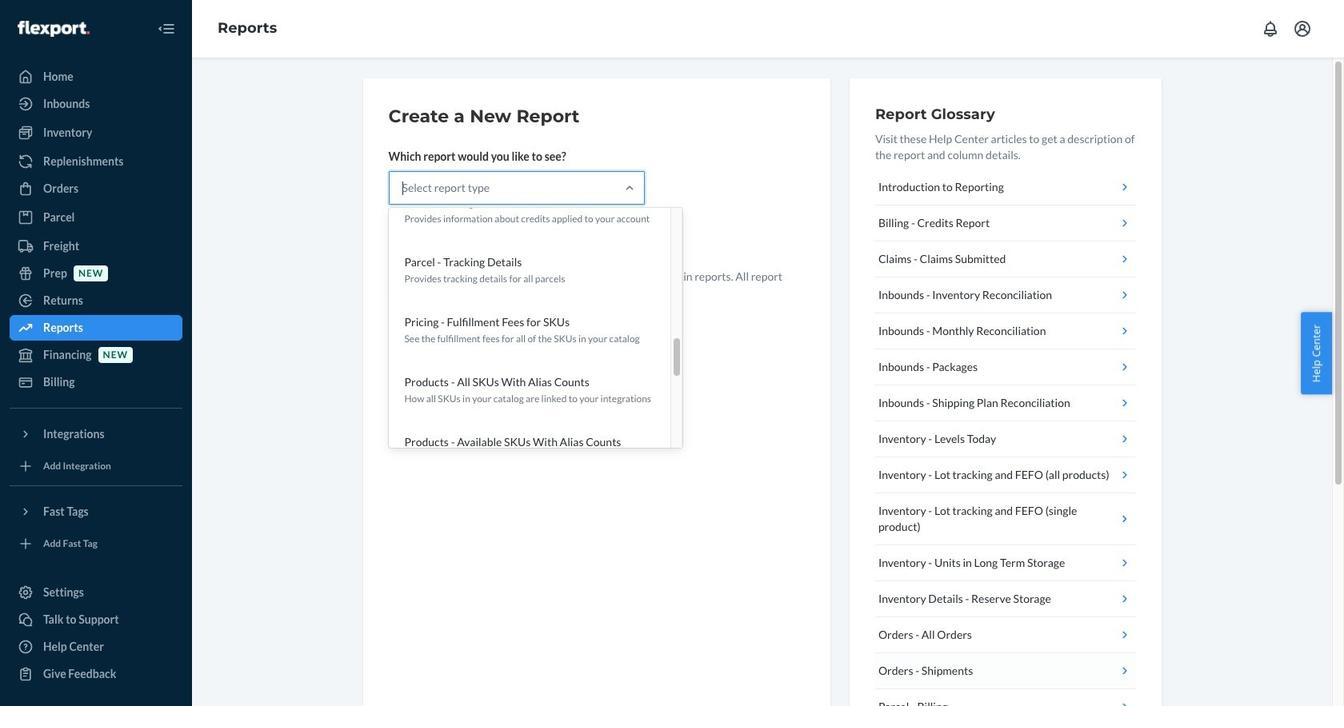 Task type: locate. For each thing, give the bounding box(es) containing it.
open notifications image
[[1261, 19, 1280, 38]]

open account menu image
[[1293, 19, 1312, 38]]

flexport logo image
[[18, 21, 89, 37]]



Task type: describe. For each thing, give the bounding box(es) containing it.
close navigation image
[[157, 19, 176, 38]]



Task type: vqa. For each thing, say whether or not it's contained in the screenshot.
Flexport logo
yes



